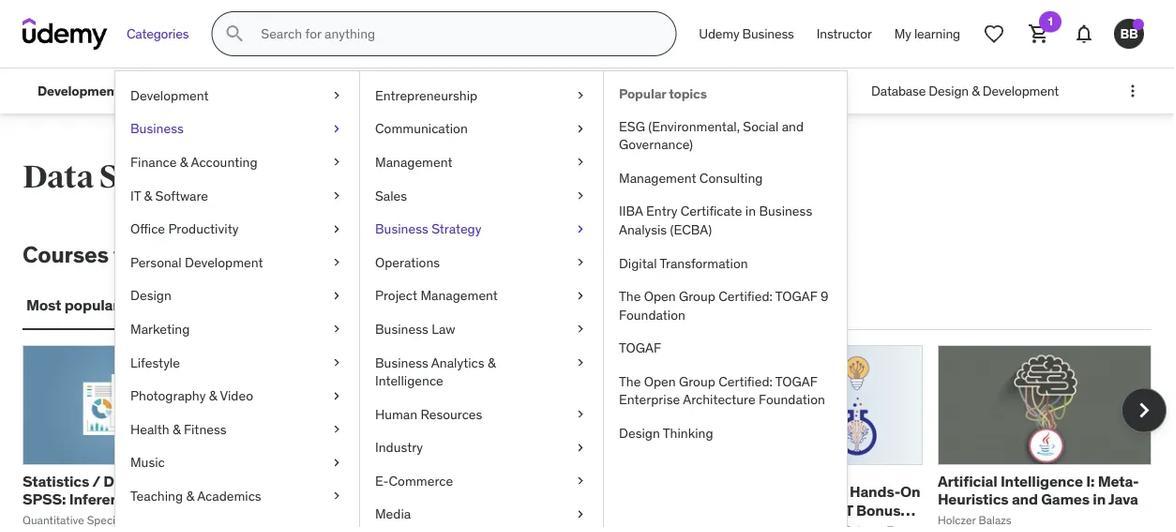 Task type: locate. For each thing, give the bounding box(es) containing it.
analysis down music
[[139, 472, 197, 491]]

academics
[[197, 487, 261, 504]]

digital transformation link
[[604, 246, 847, 280]]

xsmall image inside operations link
[[573, 253, 588, 272]]

0 vertical spatial courses
[[215, 158, 335, 196]]

management for management
[[375, 154, 452, 170]]

management down communication
[[375, 154, 452, 170]]

1 vertical spatial foundation
[[759, 391, 825, 408]]

xsmall image for project management
[[573, 287, 588, 305]]

1 horizontal spatial intelligence
[[1001, 472, 1083, 491]]

[2023]
[[709, 518, 755, 527]]

e-commerce link
[[360, 464, 603, 498]]

design inside business strategy element
[[619, 425, 660, 442]]

the for the open group certified: togaf 9 foundation
[[619, 288, 641, 305]]

group inside the open group certified: togaf enterprise architecture foundation
[[679, 373, 715, 390]]

0 horizontal spatial in
[[200, 472, 213, 491]]

spss:
[[23, 490, 66, 509]]

submit search image
[[224, 23, 246, 45]]

software
[[155, 187, 208, 204]]

0 vertical spatial togaf
[[775, 288, 817, 305]]

0 vertical spatial and
[[782, 118, 804, 134]]

open down digital
[[644, 288, 676, 305]]

data
[[301, 82, 328, 99], [23, 158, 94, 196], [103, 472, 136, 491], [709, 482, 742, 501]]

xsmall image for communication
[[573, 120, 588, 138]]

xsmall image inside entrepreneurship "link"
[[573, 86, 588, 105]]

1 open from the top
[[644, 288, 676, 305]]

games
[[1041, 490, 1090, 509]]

xsmall image for teaching & academics
[[329, 487, 344, 505]]

togaf inside the open group certified: togaf 9 foundation
[[775, 288, 817, 305]]

xsmall image inside finance & accounting link
[[329, 153, 344, 171]]

xsmall image inside the industry link
[[573, 438, 588, 457]]

data inside data science a-z™: hands-on exercises & chatgpt bonus [2023]
[[709, 482, 742, 501]]

certified: down digital transformation link
[[718, 288, 773, 305]]

media link
[[360, 498, 603, 527]]

xsmall image inside business strategy link
[[573, 220, 588, 238]]

2 vertical spatial togaf
[[775, 373, 817, 390]]

xsmall image inside photography & video link
[[329, 387, 344, 405]]

group up architecture
[[679, 373, 715, 390]]

0 vertical spatial certified:
[[718, 288, 773, 305]]

open inside the open group certified: togaf enterprise architecture foundation
[[644, 373, 676, 390]]

intelligence up human
[[375, 372, 443, 389]]

development down categories dropdown button
[[130, 87, 209, 104]]

business law link
[[360, 312, 603, 346]]

courses down the business link on the top of page
[[215, 158, 335, 196]]

business inside business analytics & intelligence
[[375, 354, 428, 371]]

thinking
[[663, 425, 713, 442]]

data up the business link on the top of page
[[301, 82, 328, 99]]

xsmall image inside 'business analytics & intelligence' link
[[573, 353, 588, 372]]

xsmall image
[[573, 120, 588, 138], [329, 153, 344, 171], [573, 186, 588, 205], [329, 220, 344, 238], [573, 220, 588, 238], [329, 320, 344, 338], [329, 353, 344, 372], [573, 353, 588, 372], [329, 420, 344, 438], [573, 438, 588, 457], [573, 472, 588, 490]]

certified: inside the open group certified: togaf enterprise architecture foundation
[[718, 373, 773, 390]]

office productivity link
[[115, 212, 359, 246]]

1 vertical spatial open
[[644, 373, 676, 390]]

0 horizontal spatial science
[[99, 158, 210, 196]]

2 horizontal spatial science
[[745, 482, 801, 501]]

web development
[[166, 82, 271, 99]]

xsmall image inside the teaching & academics link
[[329, 487, 344, 505]]

most popular
[[26, 296, 118, 315]]

science for data science a-z™: hands-on exercises & chatgpt bonus [2023]
[[745, 482, 801, 501]]

a-
[[804, 482, 819, 501]]

togaf for the open group certified: togaf 9 foundation
[[775, 288, 817, 305]]

office
[[130, 220, 165, 237]]

inferential
[[69, 490, 141, 509]]

business for business analytics & intelligence
[[375, 354, 428, 371]]

it & software
[[130, 187, 208, 204]]

z™:
[[819, 482, 847, 501]]

design down enterprise
[[619, 425, 660, 442]]

communication
[[375, 120, 468, 137]]

2 vertical spatial design
[[619, 425, 660, 442]]

1 horizontal spatial foundation
[[759, 391, 825, 408]]

1 vertical spatial the
[[619, 373, 641, 390]]

my learning link
[[883, 11, 972, 56]]

management up law
[[421, 287, 498, 304]]

statistics down music
[[144, 490, 211, 509]]

governance)
[[619, 136, 693, 153]]

xsmall image inside personal development link
[[329, 253, 344, 272]]

business up the operations
[[375, 220, 428, 237]]

get
[[140, 240, 176, 268]]

lifestyle
[[130, 354, 180, 371]]

group inside the open group certified: togaf 9 foundation
[[679, 288, 715, 305]]

data inside data science link
[[301, 82, 328, 99]]

(ecba)
[[670, 221, 712, 238]]

the inside the open group certified: togaf 9 foundation
[[619, 288, 641, 305]]

0 horizontal spatial analysis
[[139, 472, 197, 491]]

1 certified: from the top
[[718, 288, 773, 305]]

xsmall image inside 'communication' link
[[573, 120, 588, 138]]

xsmall image inside the sales link
[[573, 186, 588, 205]]

2 certified: from the top
[[718, 373, 773, 390]]

personal development link
[[115, 246, 359, 279]]

xsmall image inside lifestyle link
[[329, 353, 344, 372]]

the up enterprise
[[619, 373, 641, 390]]

esg
[[619, 118, 645, 134]]

foundation down digital
[[619, 306, 685, 323]]

notifications image
[[1073, 23, 1095, 45]]

Search for anything text field
[[257, 18, 653, 50]]

togaf for the open group certified: togaf enterprise architecture foundation
[[775, 373, 817, 390]]

chatgpt
[[791, 500, 853, 519]]

science inside data science a-z™: hands-on exercises & chatgpt bonus [2023]
[[745, 482, 801, 501]]

1 horizontal spatial in
[[745, 203, 756, 220]]

0 vertical spatial foundation
[[619, 306, 685, 323]]

1 horizontal spatial science
[[331, 82, 377, 99]]

in left java
[[1093, 490, 1106, 509]]

xsmall image inside e-commerce link
[[573, 472, 588, 490]]

it & software link
[[115, 179, 359, 212]]

data science link
[[286, 68, 392, 113]]

business for business law
[[375, 320, 428, 337]]

open up enterprise
[[644, 373, 676, 390]]

business for business strategy
[[375, 220, 428, 237]]

togaf up enterprise
[[619, 340, 661, 356]]

2 the from the top
[[619, 373, 641, 390]]

health & fitness link
[[115, 413, 359, 446]]

courses
[[215, 158, 335, 196], [23, 240, 109, 268]]

analysis down the iiba
[[619, 221, 667, 238]]

2 vertical spatial science
[[745, 482, 801, 501]]

business analytics & intelligence
[[375, 354, 496, 389]]

development link down submit search image
[[115, 79, 359, 112]]

industry link
[[360, 431, 603, 464]]

strategy
[[432, 220, 481, 237]]

togaf left 9 in the right bottom of the page
[[775, 288, 817, 305]]

certified: inside the open group certified: togaf 9 foundation
[[718, 288, 773, 305]]

statistics / data analysis in spss: inferential statistics
[[23, 472, 213, 509]]

development down office productivity link
[[185, 254, 263, 271]]

udemy business
[[699, 25, 794, 42]]

learning
[[914, 25, 960, 42]]

the down digital
[[619, 288, 641, 305]]

design thinking
[[619, 425, 713, 442]]

personal development
[[130, 254, 263, 271]]

xsmall image inside project management 'link'
[[573, 287, 588, 305]]

design right database
[[929, 82, 969, 99]]

xsmall image for marketing
[[329, 320, 344, 338]]

in down consulting
[[745, 203, 756, 220]]

design down personal
[[130, 287, 171, 304]]

xsmall image for e-commerce
[[573, 472, 588, 490]]

statistics
[[23, 472, 89, 491], [144, 490, 211, 509]]

data left it
[[23, 158, 94, 196]]

business strategy
[[375, 220, 481, 237]]

entry
[[646, 203, 677, 220]]

my learning
[[894, 25, 960, 42]]

2 horizontal spatial design
[[929, 82, 969, 99]]

data for data science a-z™: hands-on exercises & chatgpt bonus [2023]
[[709, 482, 742, 501]]

project management link
[[360, 279, 603, 312]]

group down transformation
[[679, 288, 715, 305]]

human
[[375, 406, 417, 422]]

xsmall image inside management link
[[573, 153, 588, 171]]

open for foundation
[[644, 288, 676, 305]]

law
[[432, 320, 455, 337]]

xsmall image inside the business link
[[329, 120, 344, 138]]

in right teaching
[[200, 472, 213, 491]]

1 vertical spatial certified:
[[718, 373, 773, 390]]

music
[[130, 454, 165, 471]]

management
[[375, 154, 452, 170], [619, 169, 696, 186], [421, 287, 498, 304]]

e-
[[375, 472, 389, 489]]

photography & video
[[130, 387, 253, 404]]

management inside 'link'
[[421, 287, 498, 304]]

more subcategory menu links image
[[1123, 82, 1142, 100]]

management inside business strategy element
[[619, 169, 696, 186]]

foundation
[[619, 306, 685, 323], [759, 391, 825, 408]]

development up 'communication' link
[[448, 82, 524, 99]]

bb link
[[1107, 11, 1152, 56]]

1 vertical spatial intelligence
[[1001, 472, 1083, 491]]

xsmall image inside health & fitness link
[[329, 420, 344, 438]]

science for data science courses
[[99, 158, 210, 196]]

business up finance
[[130, 120, 184, 137]]

1 vertical spatial science
[[99, 158, 210, 196]]

udemy image
[[23, 18, 108, 50]]

xsmall image inside development link
[[329, 86, 344, 105]]

business inside iiba entry certificate in business analysis (ecba)
[[759, 203, 812, 220]]

xsmall image inside business law link
[[573, 320, 588, 338]]

xsmall image for business law
[[573, 320, 588, 338]]

1 vertical spatial design
[[130, 287, 171, 304]]

business down consulting
[[759, 203, 812, 220]]

xsmall image inside music link
[[329, 453, 344, 472]]

togaf down togaf link
[[775, 373, 817, 390]]

1 vertical spatial courses
[[23, 240, 109, 268]]

wishlist image
[[983, 23, 1005, 45]]

data science a-z™: hands-on exercises & chatgpt bonus [2023] link
[[709, 482, 920, 527]]

courses up most popular
[[23, 240, 109, 268]]

management down governance)
[[619, 169, 696, 186]]

and right the social
[[782, 118, 804, 134]]

1 group from the top
[[679, 288, 715, 305]]

intelligence inside artificial intelligence i: meta- heuristics and games in java
[[1001, 472, 1083, 491]]

data up [2023]
[[709, 482, 742, 501]]

xsmall image for finance & accounting
[[329, 153, 344, 171]]

1 horizontal spatial analysis
[[619, 221, 667, 238]]

2 open from the top
[[644, 373, 676, 390]]

group for architecture
[[679, 373, 715, 390]]

management consulting link
[[604, 161, 847, 195]]

0 horizontal spatial intelligence
[[375, 372, 443, 389]]

xsmall image for media
[[573, 505, 588, 524]]

togaf inside the open group certified: togaf enterprise architecture foundation
[[775, 373, 817, 390]]

health & fitness
[[130, 421, 227, 437]]

management for management consulting
[[619, 169, 696, 186]]

and left games
[[1012, 490, 1038, 509]]

0 vertical spatial the
[[619, 288, 641, 305]]

2 horizontal spatial in
[[1093, 490, 1106, 509]]

1 horizontal spatial and
[[1012, 490, 1038, 509]]

0 vertical spatial group
[[679, 288, 715, 305]]

1 horizontal spatial design
[[619, 425, 660, 442]]

mobile development
[[407, 82, 524, 99]]

xsmall image for development
[[329, 86, 344, 105]]

i:
[[1086, 472, 1095, 491]]

statistics left /
[[23, 472, 89, 491]]

design link
[[115, 279, 359, 312]]

my
[[894, 25, 911, 42]]

0 vertical spatial intelligence
[[375, 372, 443, 389]]

design thinking link
[[604, 417, 847, 450]]

2 group from the top
[[679, 373, 715, 390]]

0 horizontal spatial design
[[130, 287, 171, 304]]

teaching & academics
[[130, 487, 261, 504]]

xsmall image inside marketing link
[[329, 320, 344, 338]]

intelligence left the i:
[[1001, 472, 1083, 491]]

shopping cart with 1 item image
[[1028, 23, 1050, 45]]

data for data science
[[301, 82, 328, 99]]

foundation right architecture
[[759, 391, 825, 408]]

0 horizontal spatial and
[[782, 118, 804, 134]]

health
[[130, 421, 169, 437]]

instructor
[[817, 25, 872, 42]]

0 horizontal spatial foundation
[[619, 306, 685, 323]]

xsmall image for health & fitness
[[329, 420, 344, 438]]

the
[[619, 288, 641, 305], [619, 373, 641, 390]]

design for design thinking
[[619, 425, 660, 442]]

1 the from the top
[[619, 288, 641, 305]]

management link
[[360, 146, 603, 179]]

xsmall image for business analytics & intelligence
[[573, 353, 588, 372]]

(environmental,
[[648, 118, 740, 134]]

1 vertical spatial and
[[1012, 490, 1038, 509]]

xsmall image inside office productivity link
[[329, 220, 344, 238]]

0 vertical spatial science
[[331, 82, 377, 99]]

business strategy element
[[603, 71, 847, 527]]

open inside the open group certified: togaf 9 foundation
[[644, 288, 676, 305]]

carousel element
[[23, 345, 1167, 527]]

0 vertical spatial design
[[929, 82, 969, 99]]

xsmall image inside design link
[[329, 287, 344, 305]]

1 horizontal spatial statistics
[[144, 490, 211, 509]]

xsmall image for lifestyle
[[329, 353, 344, 372]]

design
[[929, 82, 969, 99], [130, 287, 171, 304], [619, 425, 660, 442]]

xsmall image for photography & video
[[329, 387, 344, 405]]

xsmall image inside human resources "link"
[[573, 405, 588, 423]]

operations link
[[360, 246, 603, 279]]

intelligence inside business analytics & intelligence
[[375, 372, 443, 389]]

the open group certified: togaf enterprise architecture foundation link
[[604, 365, 847, 417]]

business down business law
[[375, 354, 428, 371]]

development up the business link on the top of page
[[195, 82, 271, 99]]

programming languages link
[[539, 68, 713, 113]]

0 horizontal spatial courses
[[23, 240, 109, 268]]

xsmall image inside media link
[[573, 505, 588, 524]]

1 vertical spatial group
[[679, 373, 715, 390]]

media
[[375, 506, 411, 523]]

xsmall image for human resources
[[573, 405, 588, 423]]

data right /
[[103, 472, 136, 491]]

science inside data science link
[[331, 82, 377, 99]]

next image
[[1129, 395, 1159, 425]]

business down project
[[375, 320, 428, 337]]

the inside the open group certified: togaf enterprise architecture foundation
[[619, 373, 641, 390]]

0 vertical spatial analysis
[[619, 221, 667, 238]]

and inside artificial intelligence i: meta- heuristics and games in java
[[1012, 490, 1038, 509]]

photography
[[130, 387, 206, 404]]

1 vertical spatial analysis
[[139, 472, 197, 491]]

categories button
[[115, 11, 200, 56]]

certified: up architecture
[[718, 373, 773, 390]]

xsmall image
[[329, 86, 344, 105], [573, 86, 588, 105], [329, 120, 344, 138], [573, 153, 588, 171], [329, 186, 344, 205], [329, 253, 344, 272], [573, 253, 588, 272], [329, 287, 344, 305], [573, 287, 588, 305], [573, 320, 588, 338], [329, 387, 344, 405], [573, 405, 588, 423], [329, 453, 344, 472], [329, 487, 344, 505], [573, 505, 588, 524]]

esg (environmental, social and governance)
[[619, 118, 804, 153]]

0 vertical spatial open
[[644, 288, 676, 305]]

business link
[[115, 112, 359, 146]]

xsmall image inside it & software link
[[329, 186, 344, 205]]

and
[[782, 118, 804, 134], [1012, 490, 1038, 509]]



Task type: describe. For each thing, give the bounding box(es) containing it.
bonus
[[856, 500, 901, 519]]

xsmall image for business
[[329, 120, 344, 138]]

artificial intelligence i: meta- heuristics and games in java link
[[938, 472, 1139, 509]]

analysis inside iiba entry certificate in business analysis (ecba)
[[619, 221, 667, 238]]

xsmall image for entrepreneurship
[[573, 86, 588, 105]]

instructor link
[[805, 11, 883, 56]]

science for data science
[[331, 82, 377, 99]]

music link
[[115, 446, 359, 479]]

foundation inside the open group certified: togaf 9 foundation
[[619, 306, 685, 323]]

management consulting
[[619, 169, 763, 186]]

bb
[[1120, 25, 1138, 42]]

development down udemy image
[[38, 82, 119, 99]]

languages
[[635, 82, 698, 99]]

it
[[130, 187, 141, 204]]

arrow pointing to subcategory menu links image
[[134, 68, 151, 113]]

iiba entry certificate in business analysis (ecba) link
[[604, 195, 847, 246]]

courses to get you started
[[23, 240, 300, 268]]

9
[[820, 288, 828, 305]]

1 horizontal spatial courses
[[215, 158, 335, 196]]

1 vertical spatial togaf
[[619, 340, 661, 356]]

foundation inside the open group certified: togaf enterprise architecture foundation
[[759, 391, 825, 408]]

certified: for architecture
[[718, 373, 773, 390]]

data science courses
[[23, 158, 335, 196]]

xsmall image for office productivity
[[329, 220, 344, 238]]

teaching
[[130, 487, 183, 504]]

xsmall image for music
[[329, 453, 344, 472]]

sales
[[375, 187, 407, 204]]

teaching & academics link
[[115, 479, 359, 513]]

certified: for foundation
[[718, 288, 773, 305]]

the for the open group certified: togaf enterprise architecture foundation
[[619, 373, 641, 390]]

database design & development
[[871, 82, 1059, 99]]

xsmall image for business strategy
[[573, 220, 588, 238]]

resources
[[421, 406, 482, 422]]

the open group certified: togaf 9 foundation link
[[604, 280, 847, 332]]

you have alerts image
[[1133, 19, 1144, 30]]

database
[[871, 82, 926, 99]]

business for business
[[130, 120, 184, 137]]

entrepreneurship
[[375, 87, 478, 104]]

xsmall image for it & software
[[329, 186, 344, 205]]

artificial intelligence i: meta- heuristics and games in java
[[938, 472, 1139, 509]]

development down 1 link
[[983, 82, 1059, 99]]

meta-
[[1098, 472, 1139, 491]]

group for foundation
[[679, 288, 715, 305]]

enterprise
[[619, 391, 680, 408]]

xsmall image for design
[[329, 287, 344, 305]]

human resources link
[[360, 398, 603, 431]]

productivity
[[168, 220, 239, 237]]

data inside statistics / data analysis in spss: inferential statistics
[[103, 472, 136, 491]]

finance
[[130, 154, 177, 170]]

open for architecture
[[644, 373, 676, 390]]

marketing
[[130, 320, 190, 337]]

analysis inside statistics / data analysis in spss: inferential statistics
[[139, 472, 197, 491]]

operations
[[375, 254, 440, 271]]

on
[[900, 482, 920, 501]]

new button
[[137, 283, 176, 328]]

programming languages
[[554, 82, 698, 99]]

categories
[[127, 25, 189, 42]]

entrepreneurship link
[[360, 79, 603, 112]]

development link down udemy image
[[23, 68, 134, 113]]

0 horizontal spatial statistics
[[23, 472, 89, 491]]

analytics
[[431, 354, 484, 371]]

most popular button
[[23, 283, 122, 328]]

java
[[1108, 490, 1138, 509]]

lifestyle link
[[115, 346, 359, 379]]

xsmall image for industry
[[573, 438, 588, 457]]

architecture
[[683, 391, 755, 408]]

commerce
[[389, 472, 453, 489]]

in inside statistics / data analysis in spss: inferential statistics
[[200, 472, 213, 491]]

1
[[1048, 14, 1053, 29]]

digital transformation
[[619, 254, 748, 271]]

xsmall image for personal development
[[329, 253, 344, 272]]

certificate
[[681, 203, 742, 220]]

marketing link
[[115, 312, 359, 346]]

office productivity
[[130, 220, 239, 237]]

in inside iiba entry certificate in business analysis (ecba)
[[745, 203, 756, 220]]

social
[[743, 118, 779, 134]]

finance & accounting link
[[115, 146, 359, 179]]

design for design
[[130, 287, 171, 304]]

e-commerce
[[375, 472, 453, 489]]

xsmall image for sales
[[573, 186, 588, 205]]

consulting
[[699, 169, 763, 186]]

business law
[[375, 320, 455, 337]]

personal
[[130, 254, 182, 271]]

photography & video link
[[115, 379, 359, 413]]

business right udemy
[[742, 25, 794, 42]]

web
[[166, 82, 192, 99]]

business analytics & intelligence link
[[360, 346, 603, 398]]

data science
[[301, 82, 377, 99]]

xsmall image for operations
[[573, 253, 588, 272]]

transformation
[[660, 254, 748, 271]]

popular topics
[[619, 85, 707, 102]]

udemy
[[699, 25, 739, 42]]

you
[[181, 240, 218, 268]]

statistics / data analysis in spss: inferential statistics link
[[23, 472, 213, 509]]

communication link
[[360, 112, 603, 146]]

& inside data science a-z™: hands-on exercises & chatgpt bonus [2023]
[[779, 500, 788, 519]]

sales link
[[360, 179, 603, 212]]

in inside artificial intelligence i: meta- heuristics and games in java
[[1093, 490, 1106, 509]]

udemy business link
[[688, 11, 805, 56]]

finance & accounting
[[130, 154, 257, 170]]

video
[[220, 387, 253, 404]]

new
[[141, 296, 172, 315]]

project
[[375, 287, 417, 304]]

xsmall image for management
[[573, 153, 588, 171]]

programming
[[554, 82, 632, 99]]

data for data science courses
[[23, 158, 94, 196]]

and inside esg (environmental, social and governance)
[[782, 118, 804, 134]]

& inside business analytics & intelligence
[[488, 354, 496, 371]]



Task type: vqa. For each thing, say whether or not it's contained in the screenshot.
rightmost the Powerful
no



